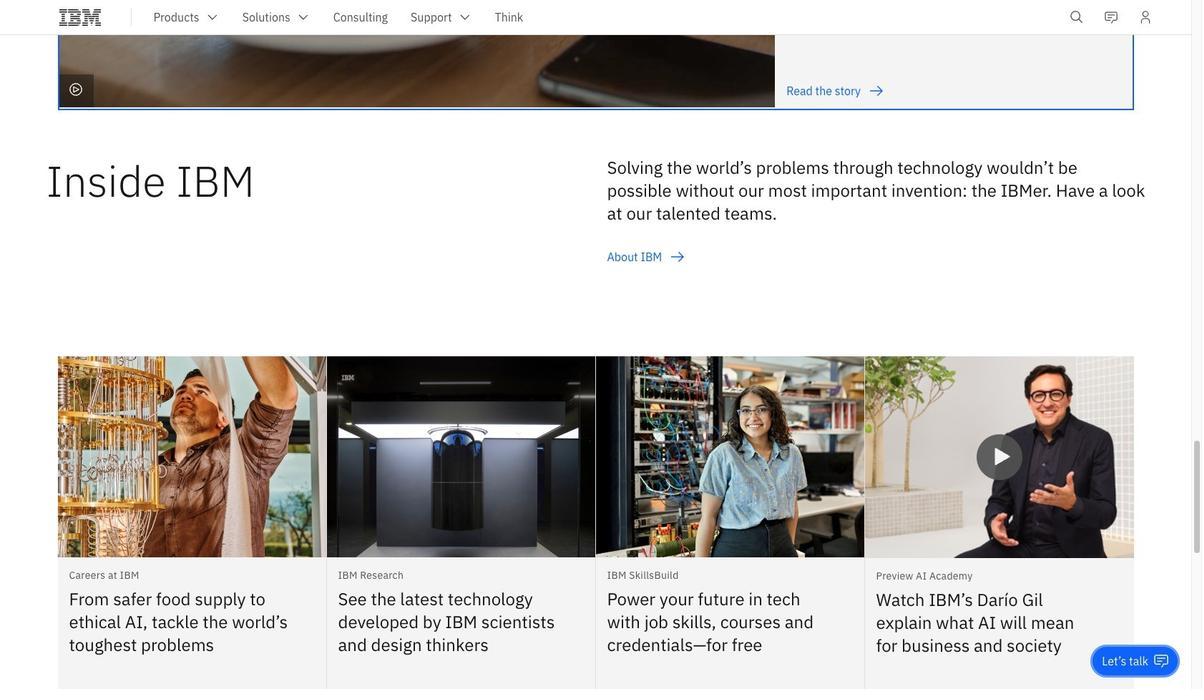 Task type: vqa. For each thing, say whether or not it's contained in the screenshot.
Let's talk element
yes



Task type: describe. For each thing, give the bounding box(es) containing it.
let's talk element
[[1103, 654, 1149, 669]]



